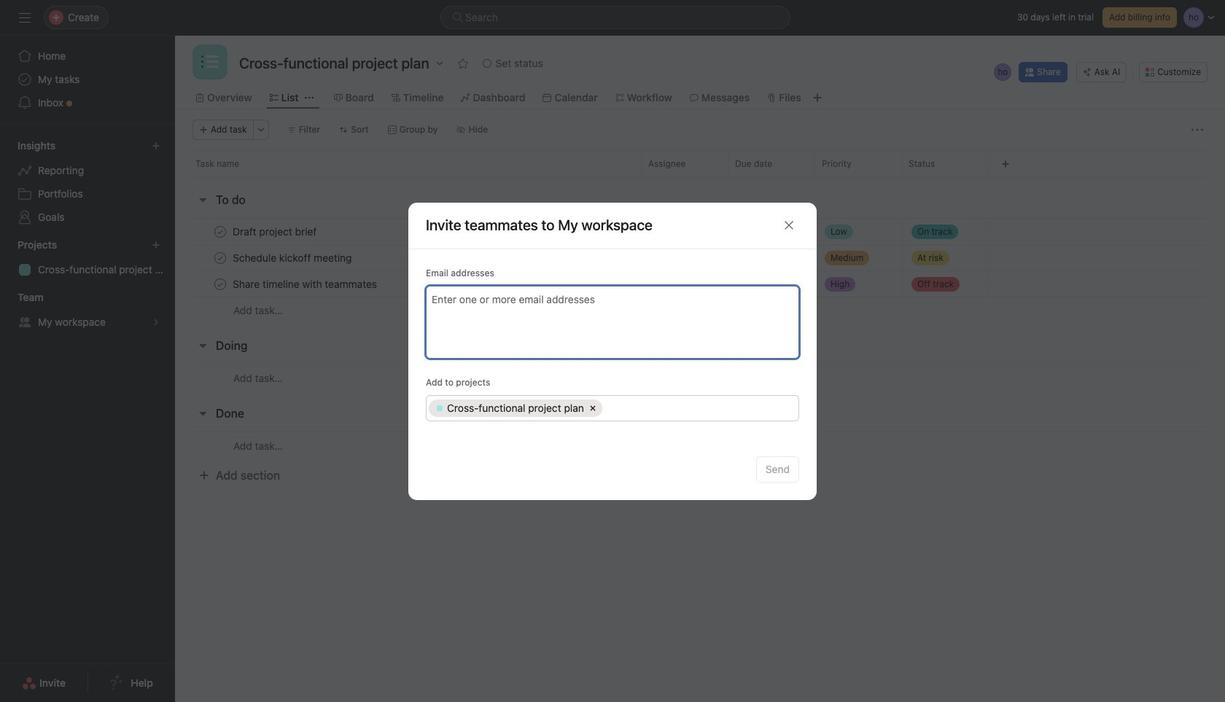 Task type: describe. For each thing, give the bounding box(es) containing it.
add to starred image
[[457, 58, 469, 69]]

add field image
[[1002, 160, 1011, 169]]

global element
[[0, 36, 175, 123]]

schedule kickoff meeting cell
[[175, 244, 642, 271]]

mark complete image for the draft project brief cell at top
[[212, 223, 229, 240]]

2 cell from the left
[[605, 400, 795, 417]]

header to do tree grid
[[175, 218, 1226, 324]]

Enter one or more email addresses text field
[[432, 290, 792, 308]]

share timeline with teammates cell
[[175, 271, 642, 298]]

task name text field for mark complete image within the schedule kickoff meeting cell
[[230, 251, 357, 265]]

2 collapse task list for this group image from the top
[[197, 340, 209, 352]]

mark complete checkbox for task name text field in the the draft project brief cell
[[212, 223, 229, 240]]

task name text field for mark complete image within the draft project brief cell
[[230, 224, 321, 239]]

collapse task list for this group image
[[197, 408, 209, 420]]

insights element
[[0, 133, 175, 232]]



Task type: locate. For each thing, give the bounding box(es) containing it.
teams element
[[0, 285, 175, 337]]

1 vertical spatial mark complete image
[[212, 249, 229, 267]]

2 mark complete image from the top
[[212, 249, 229, 267]]

task name text field inside schedule kickoff meeting cell
[[230, 251, 357, 265]]

mark complete checkbox inside share timeline with teammates cell
[[212, 275, 229, 293]]

0 horizontal spatial cell
[[429, 400, 603, 417]]

0 vertical spatial task name text field
[[230, 224, 321, 239]]

dialog
[[409, 203, 817, 500]]

close this dialog image
[[784, 220, 795, 231]]

mark complete checkbox down mark complete checkbox
[[212, 275, 229, 293]]

Task name text field
[[230, 224, 321, 239], [230, 251, 357, 265]]

Mark complete checkbox
[[212, 223, 229, 240], [212, 275, 229, 293]]

mark complete image
[[212, 223, 229, 240], [212, 249, 229, 267], [212, 275, 229, 293]]

mark complete image for schedule kickoff meeting cell
[[212, 249, 229, 267]]

task name text field inside the draft project brief cell
[[230, 224, 321, 239]]

projects element
[[0, 232, 175, 285]]

1 mark complete image from the top
[[212, 223, 229, 240]]

mark complete image inside share timeline with teammates cell
[[212, 275, 229, 293]]

list image
[[201, 53, 219, 71]]

Mark complete checkbox
[[212, 249, 229, 267]]

hide sidebar image
[[19, 12, 31, 23]]

1 task name text field from the top
[[230, 224, 321, 239]]

2 mark complete checkbox from the top
[[212, 275, 229, 293]]

2 vertical spatial mark complete image
[[212, 275, 229, 293]]

collapse task list for this group image
[[197, 194, 209, 206], [197, 340, 209, 352]]

0 vertical spatial collapse task list for this group image
[[197, 194, 209, 206]]

1 horizontal spatial cell
[[605, 400, 795, 417]]

cell
[[429, 400, 603, 417], [605, 400, 795, 417]]

mark complete image for share timeline with teammates cell
[[212, 275, 229, 293]]

1 cell from the left
[[429, 400, 603, 417]]

mark complete checkbox up mark complete checkbox
[[212, 223, 229, 240]]

0 vertical spatial mark complete checkbox
[[212, 223, 229, 240]]

2 task name text field from the top
[[230, 251, 357, 265]]

0 vertical spatial mark complete image
[[212, 223, 229, 240]]

Task name text field
[[230, 277, 382, 292]]

1 collapse task list for this group image from the top
[[197, 194, 209, 206]]

1 mark complete checkbox from the top
[[212, 223, 229, 240]]

mark complete checkbox for task name text box
[[212, 275, 229, 293]]

3 mark complete image from the top
[[212, 275, 229, 293]]

1 vertical spatial collapse task list for this group image
[[197, 340, 209, 352]]

draft project brief cell
[[175, 218, 642, 245]]

mark complete checkbox inside the draft project brief cell
[[212, 223, 229, 240]]

1 vertical spatial mark complete checkbox
[[212, 275, 229, 293]]

mark complete image inside the draft project brief cell
[[212, 223, 229, 240]]

row
[[175, 150, 1226, 177], [193, 177, 1208, 178], [175, 218, 1226, 245], [175, 244, 1226, 271], [175, 271, 1226, 298], [175, 297, 1226, 324], [175, 364, 1226, 392], [427, 396, 799, 421], [175, 432, 1226, 460]]

mark complete image inside schedule kickoff meeting cell
[[212, 249, 229, 267]]

list box
[[441, 6, 791, 29]]

1 vertical spatial task name text field
[[230, 251, 357, 265]]



Task type: vqa. For each thing, say whether or not it's contained in the screenshot.
Draft project brief cell
yes



